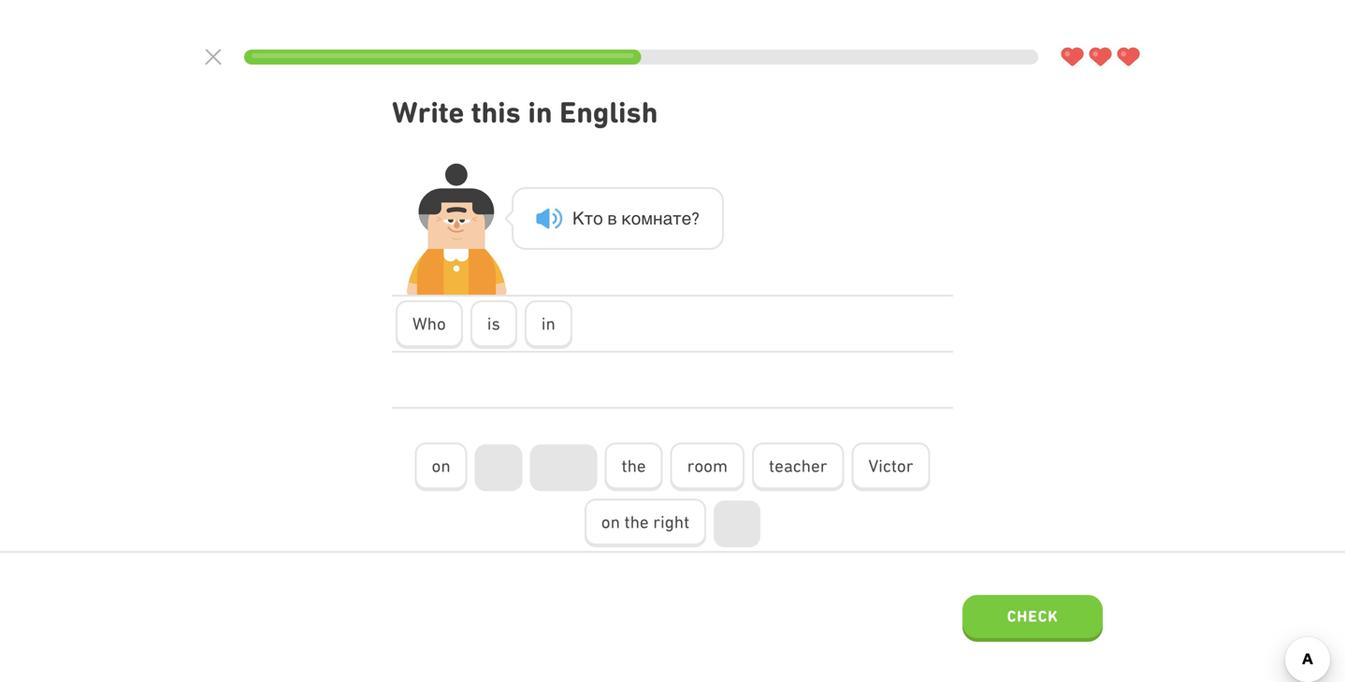 Task type: describe. For each thing, give the bounding box(es) containing it.
in inside in button
[[542, 314, 556, 334]]

write this in english
[[392, 95, 658, 130]]

on the right button
[[585, 499, 707, 547]]

english
[[560, 95, 658, 130]]

teacher
[[769, 456, 828, 476]]

?
[[692, 208, 700, 228]]

victor
[[869, 456, 914, 476]]

1 т from the left
[[585, 208, 593, 228]]

н
[[653, 208, 663, 228]]

on for on the right
[[601, 512, 620, 532]]

к
[[622, 208, 631, 228]]

0 vertical spatial the
[[622, 456, 646, 476]]

о for т
[[593, 208, 603, 228]]

0 vertical spatial in
[[528, 95, 553, 130]]

is button
[[470, 300, 517, 349]]

е
[[682, 208, 692, 228]]

room
[[687, 456, 728, 476]]

м
[[641, 208, 653, 228]]

right
[[653, 512, 690, 532]]

в
[[608, 208, 617, 228]]

к т о
[[573, 208, 603, 228]]



Task type: vqa. For each thing, say whether or not it's contained in the screenshot.
the Skip
no



Task type: locate. For each thing, give the bounding box(es) containing it.
check
[[1007, 607, 1059, 625]]

о
[[593, 208, 603, 228], [631, 208, 641, 228]]

о left "н"
[[631, 208, 641, 228]]

1 vertical spatial on
[[601, 512, 620, 532]]

victor button
[[852, 443, 931, 491]]

room button
[[671, 443, 745, 491]]

2 о from the left
[[631, 208, 641, 228]]

on inside button
[[601, 512, 620, 532]]

in right is
[[542, 314, 556, 334]]

т
[[585, 208, 593, 228], [673, 208, 682, 228]]

on inside button
[[432, 456, 451, 476]]

the button
[[605, 443, 663, 491]]

0 vertical spatial on
[[432, 456, 451, 476]]

the
[[622, 456, 646, 476], [625, 512, 649, 532]]

1 horizontal spatial о
[[631, 208, 641, 228]]

т left ?
[[673, 208, 682, 228]]

1 vertical spatial the
[[625, 512, 649, 532]]

т left в
[[585, 208, 593, 228]]

1 vertical spatial in
[[542, 314, 556, 334]]

teacher button
[[752, 443, 844, 491]]

0 horizontal spatial т
[[585, 208, 593, 228]]

on button
[[415, 443, 468, 491]]

0 horizontal spatial о
[[593, 208, 603, 228]]

о left в
[[593, 208, 603, 228]]

in button
[[525, 300, 573, 349]]

the up on the right on the bottom of the page
[[622, 456, 646, 476]]

who button
[[396, 300, 463, 349]]

0 horizontal spatial on
[[432, 456, 451, 476]]

в к о м н а т е ?
[[608, 208, 700, 228]]

1 о from the left
[[593, 208, 603, 228]]

in
[[528, 95, 553, 130], [542, 314, 556, 334]]

а
[[663, 208, 673, 228]]

write
[[392, 95, 464, 130]]

on the right
[[601, 512, 690, 532]]

on for on
[[432, 456, 451, 476]]

who
[[413, 314, 446, 334]]

check button
[[963, 595, 1103, 642]]

the left right
[[625, 512, 649, 532]]

on
[[432, 456, 451, 476], [601, 512, 620, 532]]

о for к
[[631, 208, 641, 228]]

1 horizontal spatial on
[[601, 512, 620, 532]]

к
[[573, 208, 585, 228]]

in right this
[[528, 95, 553, 130]]

2 т from the left
[[673, 208, 682, 228]]

is
[[487, 314, 500, 334]]

progress bar
[[244, 50, 1039, 65]]

1 horizontal spatial т
[[673, 208, 682, 228]]

this
[[471, 95, 521, 130]]



